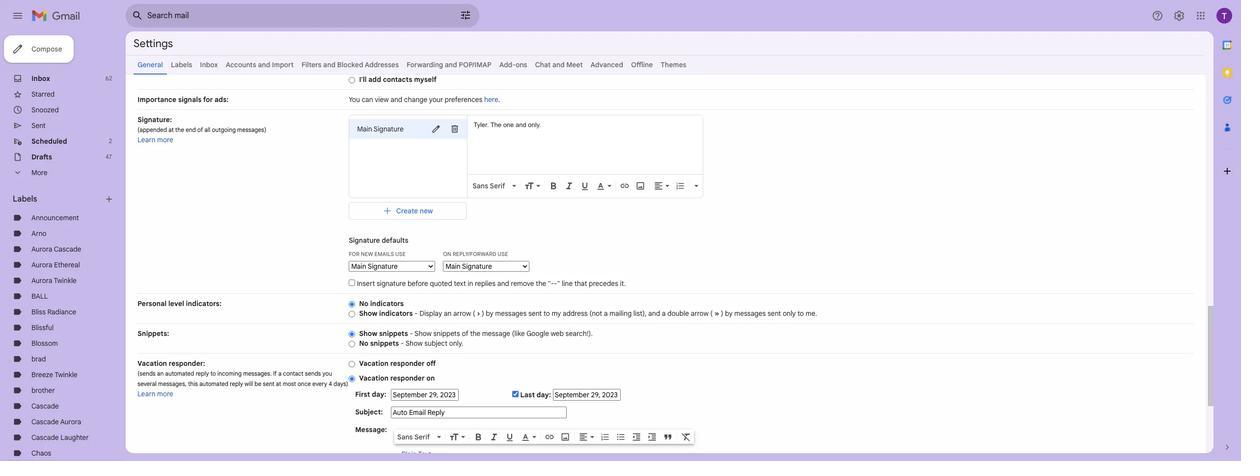 Task type: vqa. For each thing, say whether or not it's contained in the screenshot.
Learn more link corresponding to (appended
yes



Task type: locate. For each thing, give the bounding box(es) containing it.
by right the › at the left bottom of the page
[[486, 310, 494, 318]]

I'll add contacts myself radio
[[349, 77, 355, 84]]

0 horizontal spatial inbox link
[[31, 74, 50, 83]]

the left "-
[[536, 280, 547, 288]]

0 vertical spatial automated
[[165, 371, 194, 378]]

2 learn more link from the top
[[138, 390, 173, 399]]

of for snippets
[[462, 330, 469, 339]]

2 no from the top
[[359, 340, 369, 348]]

show right show snippets radio on the left
[[359, 330, 378, 339]]

2 use from the left
[[498, 251, 508, 258]]

sans serif for sans serif option corresponding to underline ‪(⌘u)‬ image
[[397, 433, 430, 442]]

0 vertical spatial inbox
[[200, 60, 218, 69]]

show right show indicators option
[[359, 310, 378, 318]]

1 horizontal spatial day:
[[537, 391, 551, 400]]

indent less ‪(⌘[)‬ image
[[632, 433, 642, 443]]

only.
[[528, 121, 541, 129], [449, 340, 464, 348]]

at
[[169, 126, 174, 134], [276, 381, 281, 388]]

Last day: text field
[[553, 390, 621, 402]]

the down the › at the left bottom of the page
[[470, 330, 481, 339]]

Search mail text field
[[147, 11, 432, 21]]

vacation responder on
[[359, 374, 435, 383]]

- for show snippets of the message (like google web search!).
[[410, 330, 413, 339]]

0 vertical spatial sans serif option
[[471, 181, 511, 191]]

1 horizontal spatial sans serif option
[[471, 181, 511, 191]]

Vacation responder on radio
[[349, 376, 355, 383]]

1 vertical spatial an
[[157, 371, 164, 378]]

0 vertical spatial of
[[197, 126, 203, 134]]

2 learn from the top
[[138, 390, 156, 399]]

automated
[[165, 371, 194, 378], [199, 381, 229, 388]]

1 arrow from the left
[[454, 310, 471, 318]]

emails
[[375, 251, 394, 258]]

use down defaults
[[396, 251, 406, 258]]

vacation inside vacation responder: (sends an automated reply to incoming messages. if a contact sends you several messages, this automated reply will be sent at most once every 4 days) learn more
[[138, 360, 167, 369]]

compose
[[31, 45, 62, 54]]

1 vertical spatial sans
[[397, 433, 413, 442]]

1 horizontal spatial labels
[[171, 60, 192, 69]]

aurora up ball
[[31, 277, 52, 286]]

0 vertical spatial an
[[444, 310, 452, 318]]

1 vertical spatial indicators
[[379, 310, 413, 318]]

add-
[[500, 60, 516, 69]]

italic ‪(⌘i)‬ image
[[565, 181, 575, 191], [489, 433, 499, 443]]

main signature
[[357, 125, 404, 134]]

link ‪(⌘k)‬ image right underline ‪(⌘u)‬ icon on the left top
[[620, 181, 630, 191]]

learn more link for (appended
[[138, 136, 173, 144]]

1 vertical spatial learn more link
[[138, 390, 173, 399]]

0 vertical spatial sans serif
[[473, 182, 505, 191]]

all
[[205, 126, 211, 134]]

0 vertical spatial responder
[[391, 360, 425, 369]]

0 vertical spatial indicators
[[370, 300, 404, 309]]

0 horizontal spatial labels
[[13, 195, 37, 204]]

0 vertical spatial labels
[[171, 60, 192, 69]]

1 vertical spatial learn
[[138, 390, 156, 399]]

responder down vacation responder off
[[391, 374, 425, 383]]

1 messages from the left
[[496, 310, 527, 318]]

1 responder from the top
[[391, 360, 425, 369]]

1 vertical spatial twinkle
[[55, 371, 77, 380]]

chaos
[[31, 450, 51, 459]]

twinkle
[[54, 277, 77, 286], [55, 371, 77, 380]]

cascade for cascade aurora
[[31, 418, 59, 427]]

1 horizontal spatial by
[[726, 310, 733, 318]]

1 horizontal spatial automated
[[199, 381, 229, 388]]

inbox up starred link at left top
[[31, 74, 50, 83]]

serif for underline ‪(⌘u)‬ icon on the left top
[[490, 182, 505, 191]]

0 vertical spatial no
[[359, 300, 369, 309]]

1 vertical spatial italic ‪(⌘i)‬ image
[[489, 433, 499, 443]]

aurora down arno
[[31, 245, 52, 254]]

1 horizontal spatial the
[[470, 330, 481, 339]]

chat
[[535, 60, 551, 69]]

messages up (like
[[496, 310, 527, 318]]

0 horizontal spatial sent
[[263, 381, 275, 388]]

use right reply/forward
[[498, 251, 508, 258]]

1 vertical spatial sans serif option
[[396, 433, 435, 443]]

inbox inside labels navigation
[[31, 74, 50, 83]]

0 horizontal spatial )
[[482, 310, 484, 318]]

defaults
[[382, 236, 409, 245]]

a left double
[[662, 310, 666, 318]]

0 vertical spatial learn
[[138, 136, 156, 144]]

0 vertical spatial the
[[175, 126, 184, 134]]

labels right general
[[171, 60, 192, 69]]

arno
[[31, 230, 46, 238]]

support image
[[1152, 10, 1164, 22]]

vacation up first day:
[[359, 374, 389, 383]]

learn more link down (appended
[[138, 136, 173, 144]]

insert image image
[[636, 181, 646, 191], [561, 433, 570, 443]]

responder up vacation responder on
[[391, 360, 425, 369]]

1 horizontal spatial link ‪(⌘k)‬ image
[[620, 181, 630, 191]]

0 horizontal spatial (
[[473, 310, 476, 318]]

1 vertical spatial more
[[157, 390, 173, 399]]

1 horizontal spatial italic ‪(⌘i)‬ image
[[565, 181, 575, 191]]

italic ‪(⌘i)‬ image left underline ‪(⌘u)‬ icon on the left top
[[565, 181, 575, 191]]

italic ‪(⌘i)‬ image left underline ‪(⌘u)‬ image
[[489, 433, 499, 443]]

0 vertical spatial learn more link
[[138, 136, 173, 144]]

responder:
[[169, 360, 205, 369]]

tyler.
[[474, 121, 489, 129]]

and
[[258, 60, 270, 69], [323, 60, 336, 69], [445, 60, 457, 69], [553, 60, 565, 69], [391, 95, 403, 104], [516, 121, 527, 129], [498, 280, 510, 288], [649, 310, 661, 318]]

aurora ethereal
[[31, 261, 80, 270]]

of inside signature: (appended at the end of all outgoing messages) learn more
[[197, 126, 203, 134]]

by
[[486, 310, 494, 318], [726, 310, 733, 318]]

accounts
[[226, 60, 256, 69]]

0 vertical spatial more
[[157, 136, 173, 144]]

»
[[715, 310, 720, 318]]

- left display
[[415, 310, 418, 318]]

of left message
[[462, 330, 469, 339]]

an right '(sends'
[[157, 371, 164, 378]]

no right no snippets option at bottom left
[[359, 340, 369, 348]]

automated down incoming
[[199, 381, 229, 388]]

aurora up "laughter"
[[60, 418, 81, 427]]

2 horizontal spatial sent
[[768, 310, 782, 318]]

a right if
[[278, 371, 282, 378]]

formatting options toolbar down tyler. the one and only. text box
[[470, 181, 703, 192]]

labels inside navigation
[[13, 195, 37, 204]]

1 vertical spatial insert image image
[[561, 433, 570, 443]]

a right (not
[[604, 310, 608, 318]]

add-ons
[[500, 60, 528, 69]]

- up vacation responder off
[[401, 340, 404, 348]]

personal
[[138, 300, 167, 309]]

0 vertical spatial italic ‪(⌘i)‬ image
[[565, 181, 575, 191]]

snippets:
[[138, 330, 169, 339]]

it.
[[620, 280, 626, 288]]

be
[[255, 381, 262, 388]]

cascade down cascade link
[[31, 418, 59, 427]]

1 vertical spatial only.
[[449, 340, 464, 348]]

1 horizontal spatial insert image image
[[636, 181, 646, 191]]

1 horizontal spatial reply
[[230, 381, 243, 388]]

by right »
[[726, 310, 733, 318]]

arrow left »
[[691, 310, 709, 318]]

0 horizontal spatial serif
[[415, 433, 430, 442]]

0 vertical spatial reply
[[196, 371, 209, 378]]

1 horizontal spatial )
[[721, 310, 724, 318]]

inbox for the right inbox link
[[200, 60, 218, 69]]

twinkle down ethereal
[[54, 277, 77, 286]]

1 vertical spatial numbered list ‪(⌘⇧7)‬ image
[[600, 433, 610, 443]]

snippets for show subject only.
[[370, 340, 399, 348]]

0 horizontal spatial arrow
[[454, 310, 471, 318]]

accounts and import link
[[226, 60, 294, 69]]

0 vertical spatial bold ‪(⌘b)‬ image
[[549, 181, 559, 191]]

link ‪(⌘k)‬ image for underline ‪(⌘u)‬ icon on the left top
[[620, 181, 630, 191]]

arrow left the › at the left bottom of the page
[[454, 310, 471, 318]]

0 horizontal spatial an
[[157, 371, 164, 378]]

0 horizontal spatial a
[[278, 371, 282, 378]]

No indicators radio
[[349, 301, 355, 309]]

1 vertical spatial serif
[[415, 433, 430, 442]]

cascade laughter link
[[31, 434, 89, 443]]

1 learn from the top
[[138, 136, 156, 144]]

to inside vacation responder: (sends an automated reply to incoming messages. if a contact sends you several messages, this automated reply will be sent at most once every 4 days) learn more
[[211, 371, 216, 378]]

advanced
[[591, 60, 624, 69]]

1 horizontal spatial (
[[711, 310, 713, 318]]

reply left will
[[230, 381, 243, 388]]

numbered list ‪(⌘⇧7)‬ image left more formatting options icon on the top of the page
[[676, 181, 686, 191]]

underline ‪(⌘u)‬ image
[[581, 182, 590, 192]]

to left 'my'
[[544, 310, 550, 318]]

vacation for vacation responder off
[[359, 360, 389, 369]]

preferences
[[445, 95, 483, 104]]

0 horizontal spatial inbox
[[31, 74, 50, 83]]

my
[[552, 310, 561, 318]]

2 responder from the top
[[391, 374, 425, 383]]

sent right be
[[263, 381, 275, 388]]

aurora cascade
[[31, 245, 81, 254]]

to left me.
[[798, 310, 804, 318]]

0 horizontal spatial day:
[[372, 391, 387, 400]]

and right one
[[516, 121, 527, 129]]

0 horizontal spatial sans serif
[[397, 433, 430, 442]]

bliss radiance
[[31, 308, 76, 317]]

Subject text field
[[391, 407, 567, 419]]

only. right one
[[528, 121, 541, 129]]

0 vertical spatial numbered list ‪(⌘⇧7)‬ image
[[676, 181, 686, 191]]

cascade for cascade link
[[31, 403, 59, 411]]

1 horizontal spatial messages
[[735, 310, 766, 318]]

off
[[427, 360, 436, 369]]

this
[[188, 381, 198, 388]]

0 vertical spatial serif
[[490, 182, 505, 191]]

ads:
[[215, 95, 229, 104]]

None search field
[[126, 4, 480, 28]]

blocked
[[337, 60, 363, 69]]

vacation right vacation responder off radio
[[359, 360, 389, 369]]

learn down 'several'
[[138, 390, 156, 399]]

reply up this
[[196, 371, 209, 378]]

0 horizontal spatial insert image image
[[561, 433, 570, 443]]

1 more from the top
[[157, 136, 173, 144]]

sent left only
[[768, 310, 782, 318]]

the left end
[[175, 126, 184, 134]]

labels
[[171, 60, 192, 69], [13, 195, 37, 204]]

general link
[[138, 60, 163, 69]]

bold ‪(⌘b)‬ image left underline ‪(⌘u)‬ icon on the left top
[[549, 181, 559, 191]]

day: right last
[[537, 391, 551, 400]]

inbox right "labels" link
[[200, 60, 218, 69]]

snippets up vacation responder off
[[370, 340, 399, 348]]

formatting options toolbar
[[470, 181, 703, 192], [395, 431, 694, 445]]

cascade up chaos link
[[31, 434, 59, 443]]

remove formatting ‪(⌘\)‬ image
[[682, 433, 691, 443]]

0 horizontal spatial messages
[[496, 310, 527, 318]]

2 messages from the left
[[735, 310, 766, 318]]

signature up new on the bottom left of the page
[[349, 236, 380, 245]]

forwarding
[[407, 60, 443, 69]]

1 vertical spatial labels
[[13, 195, 37, 204]]

show left subject
[[406, 340, 423, 348]]

twinkle for breeze twinkle
[[55, 371, 77, 380]]

learn more link for responder:
[[138, 390, 173, 399]]

aurora cascade link
[[31, 245, 81, 254]]

link ‪(⌘k)‬ image
[[620, 181, 630, 191], [545, 433, 555, 443]]

1 vertical spatial sans serif
[[397, 433, 430, 442]]

inbox link right "labels" link
[[200, 60, 218, 69]]

at left most
[[276, 381, 281, 388]]

Show snippets radio
[[349, 331, 355, 339]]

replies
[[475, 280, 496, 288]]

0 vertical spatial insert image image
[[636, 181, 646, 191]]

cascade laughter
[[31, 434, 89, 443]]

bold ‪(⌘b)‬ image for underline ‪(⌘u)‬ icon on the left top
[[549, 181, 559, 191]]

personal level indicators:
[[138, 300, 222, 309]]

1 vertical spatial at
[[276, 381, 281, 388]]

of left all
[[197, 126, 203, 134]]

message
[[483, 330, 511, 339]]

learn down (appended
[[138, 136, 156, 144]]

inbox for the leftmost inbox link
[[31, 74, 50, 83]]

1 horizontal spatial sans serif
[[473, 182, 505, 191]]

first day:
[[355, 391, 387, 400]]

at inside vacation responder: (sends an automated reply to incoming messages. if a contact sends you several messages, this automated reply will be sent at most once every 4 days) learn more
[[276, 381, 281, 388]]

tab list
[[1214, 31, 1242, 427]]

bold ‪(⌘b)‬ image
[[549, 181, 559, 191], [474, 433, 483, 443]]

2 more from the top
[[157, 390, 173, 399]]

1 vertical spatial bold ‪(⌘b)‬ image
[[474, 433, 483, 443]]

1 horizontal spatial sans
[[473, 182, 489, 191]]

view
[[375, 95, 389, 104]]

inbox link up starred link at left top
[[31, 74, 50, 83]]

general
[[138, 60, 163, 69]]

blissful
[[31, 324, 54, 333]]

labels for "labels" link
[[171, 60, 192, 69]]

1 horizontal spatial inbox
[[200, 60, 218, 69]]

indicators down the signature at the bottom of the page
[[370, 300, 404, 309]]

None checkbox
[[349, 280, 355, 287]]

vacation responder off
[[359, 360, 436, 369]]

( left »
[[711, 310, 713, 318]]

0 horizontal spatial bold ‪(⌘b)‬ image
[[474, 433, 483, 443]]

1 horizontal spatial serif
[[490, 182, 505, 191]]

bold ‪(⌘b)‬ image down the subject text box
[[474, 433, 483, 443]]

indicators down no indicators at left bottom
[[379, 310, 413, 318]]

scheduled
[[31, 137, 67, 146]]

announcement
[[31, 214, 79, 223]]

sans serif option
[[471, 181, 511, 191], [396, 433, 435, 443]]

signature:
[[138, 115, 172, 124]]

once
[[298, 381, 311, 388]]

2 ( from the left
[[711, 310, 713, 318]]

at right (appended
[[169, 126, 174, 134]]

show snippets - show snippets of the message (like google web search!).
[[359, 330, 593, 339]]

insert image image for link ‪(⌘k)‬ icon associated with underline ‪(⌘u)‬ image
[[561, 433, 570, 443]]

to left incoming
[[211, 371, 216, 378]]

) right »
[[721, 310, 724, 318]]

0 horizontal spatial italic ‪(⌘i)‬ image
[[489, 433, 499, 443]]

numbered list ‪(⌘⇧7)‬ image left bulleted list ‪(⌘⇧8)‬ icon on the bottom of the page
[[600, 433, 610, 443]]

learn inside signature: (appended at the end of all outgoing messages) learn more
[[138, 136, 156, 144]]

aurora ethereal link
[[31, 261, 80, 270]]

1 by from the left
[[486, 310, 494, 318]]

change
[[404, 95, 428, 104]]

) right the › at the left bottom of the page
[[482, 310, 484, 318]]

0 horizontal spatial of
[[197, 126, 203, 134]]

will
[[245, 381, 253, 388]]

indent more ‪(⌘])‬ image
[[648, 433, 657, 443]]

vacation up '(sends'
[[138, 360, 167, 369]]

last day:
[[521, 391, 551, 400]]

line
[[562, 280, 573, 288]]

1 vertical spatial of
[[462, 330, 469, 339]]

one
[[504, 121, 514, 129]]

1 horizontal spatial of
[[462, 330, 469, 339]]

1 use from the left
[[396, 251, 406, 258]]

address
[[563, 310, 588, 318]]

numbered list ‪(⌘⇧7)‬ image for bulleted list ‪(⌘⇧8)‬ icon on the bottom of the page
[[600, 433, 610, 443]]

( left the › at the left bottom of the page
[[473, 310, 476, 318]]

responder for on
[[391, 374, 425, 383]]

no right no indicators "option"
[[359, 300, 369, 309]]

1 vertical spatial link ‪(⌘k)‬ image
[[545, 433, 555, 443]]

- left line
[[554, 280, 558, 288]]

0 horizontal spatial link ‪(⌘k)‬ image
[[545, 433, 555, 443]]

display
[[420, 310, 442, 318]]

snippets for show snippets of the message (like google web search!).
[[379, 330, 408, 339]]

1 horizontal spatial arrow
[[691, 310, 709, 318]]

(appended
[[138, 126, 167, 134]]

2 vertical spatial the
[[470, 330, 481, 339]]

0 horizontal spatial to
[[211, 371, 216, 378]]

0 horizontal spatial use
[[396, 251, 406, 258]]

0 horizontal spatial the
[[175, 126, 184, 134]]

labels down more at the left top of the page
[[13, 195, 37, 204]]

quote ‪(⌘⇧9)‬ image
[[663, 433, 673, 443]]

1 horizontal spatial only.
[[528, 121, 541, 129]]

and right "view"
[[391, 95, 403, 104]]

most
[[283, 381, 296, 388]]

blossom
[[31, 340, 58, 348]]

blissful link
[[31, 324, 54, 333]]

tyler. the one and only.
[[474, 121, 541, 129]]

1 horizontal spatial bold ‪(⌘b)‬ image
[[549, 181, 559, 191]]

ons
[[516, 60, 528, 69]]

and left "import"
[[258, 60, 270, 69]]

signature right main
[[374, 125, 404, 134]]

automated down responder:
[[165, 371, 194, 378]]

aurora up aurora twinkle link
[[31, 261, 52, 270]]

create
[[396, 207, 418, 216]]

twinkle right breeze
[[55, 371, 77, 380]]

0 horizontal spatial by
[[486, 310, 494, 318]]

1 horizontal spatial to
[[544, 310, 550, 318]]

learn more link down 'several'
[[138, 390, 173, 399]]

- up the no snippets - show subject only.
[[410, 330, 413, 339]]

day: right first
[[372, 391, 387, 400]]

0 horizontal spatial numbered list ‪(⌘⇧7)‬ image
[[600, 433, 610, 443]]

1 vertical spatial reply
[[230, 381, 243, 388]]

text
[[454, 280, 466, 288]]

vacation for vacation responder: (sends an automated reply to incoming messages. if a contact sends you several messages, this automated reply will be sent at most once every 4 days) learn more
[[138, 360, 167, 369]]

settings
[[134, 37, 173, 50]]

here
[[485, 95, 499, 104]]

cascade down brother
[[31, 403, 59, 411]]

link ‪(⌘k)‬ image right underline ‪(⌘u)‬ image
[[545, 433, 555, 443]]

filters and blocked addresses link
[[302, 60, 399, 69]]

an right display
[[444, 310, 452, 318]]

more formatting options image
[[692, 181, 702, 191]]

1 ( from the left
[[473, 310, 476, 318]]

1 no from the top
[[359, 300, 369, 309]]

importance signals for ads:
[[138, 95, 229, 104]]

1 horizontal spatial use
[[498, 251, 508, 258]]

only. right subject
[[449, 340, 464, 348]]

you
[[349, 95, 360, 104]]

1 learn more link from the top
[[138, 136, 173, 144]]

messages right »
[[735, 310, 766, 318]]

show
[[359, 310, 378, 318], [359, 330, 378, 339], [415, 330, 432, 339], [406, 340, 423, 348]]

sent up google
[[529, 310, 542, 318]]

0 horizontal spatial reply
[[196, 371, 209, 378]]

snippets up the no snippets - show subject only.
[[379, 330, 408, 339]]

labels heading
[[13, 195, 104, 204]]

0 vertical spatial twinkle
[[54, 277, 77, 286]]

labels for labels heading
[[13, 195, 37, 204]]

more down (appended
[[157, 136, 173, 144]]

messages.
[[243, 371, 272, 378]]

more down messages,
[[157, 390, 173, 399]]

1 vertical spatial automated
[[199, 381, 229, 388]]

numbered list ‪(⌘⇧7)‬ image
[[676, 181, 686, 191], [600, 433, 610, 443]]

0 horizontal spatial sans serif option
[[396, 433, 435, 443]]

1 horizontal spatial inbox link
[[200, 60, 218, 69]]

to
[[544, 310, 550, 318], [798, 310, 804, 318], [211, 371, 216, 378]]

formatting options toolbar down last day:
[[395, 431, 694, 445]]



Task type: describe. For each thing, give the bounding box(es) containing it.
1 ) from the left
[[482, 310, 484, 318]]

sans for underline ‪(⌘u)‬ icon on the left top
[[473, 182, 489, 191]]

snoozed
[[31, 106, 59, 115]]

No snippets radio
[[349, 341, 355, 348]]

web
[[551, 330, 564, 339]]

contacts
[[383, 75, 413, 84]]

on
[[443, 251, 452, 258]]

i'll add contacts myself
[[359, 75, 437, 84]]

Last day: checkbox
[[512, 392, 519, 398]]

aurora for aurora twinkle
[[31, 277, 52, 286]]

themes
[[661, 60, 687, 69]]

vacation for vacation responder on
[[359, 374, 389, 383]]

underline ‪(⌘u)‬ image
[[505, 433, 515, 443]]

signals
[[178, 95, 202, 104]]

filters and blocked addresses
[[302, 60, 399, 69]]

cascade aurora link
[[31, 418, 81, 427]]

advanced search options image
[[456, 5, 476, 25]]

gmail image
[[31, 6, 85, 26]]

(like
[[512, 330, 525, 339]]

starred
[[31, 90, 55, 99]]

in
[[468, 280, 473, 288]]

0 horizontal spatial only.
[[449, 340, 464, 348]]

aurora for aurora cascade
[[31, 245, 52, 254]]

1 horizontal spatial sent
[[529, 310, 542, 318]]

responder for off
[[391, 360, 425, 369]]

of for end
[[197, 126, 203, 134]]

and right chat
[[553, 60, 565, 69]]

brother
[[31, 387, 55, 396]]

Signature text field
[[474, 120, 699, 170]]

reply/forward
[[453, 251, 497, 258]]

compose button
[[4, 35, 74, 63]]

aurora twinkle
[[31, 277, 77, 286]]

your
[[429, 95, 443, 104]]

indicators:
[[186, 300, 222, 309]]

1 horizontal spatial an
[[444, 310, 452, 318]]

search mail image
[[129, 7, 146, 25]]

indicators for no
[[370, 300, 404, 309]]

end
[[186, 126, 196, 134]]

and right filters
[[323, 60, 336, 69]]

snippets up subject
[[434, 330, 460, 339]]

forwarding and pop/imap
[[407, 60, 492, 69]]

vacation responder: (sends an automated reply to incoming messages. if a contact sends you several messages, this automated reply will be sent at most once every 4 days) learn more
[[138, 360, 348, 399]]

at inside signature: (appended at the end of all outgoing messages) learn more
[[169, 126, 174, 134]]

and right replies at the left bottom of page
[[498, 280, 510, 288]]

sans serif option for underline ‪(⌘u)‬ image
[[396, 433, 435, 443]]

can
[[362, 95, 373, 104]]

italic ‪(⌘i)‬ image for underline ‪(⌘u)‬ image
[[489, 433, 499, 443]]

scheduled link
[[31, 137, 67, 146]]

.
[[499, 95, 500, 104]]

twinkle for aurora twinkle
[[54, 277, 77, 286]]

- for display an arrow (
[[415, 310, 418, 318]]

show indicators - display an arrow ( › ) by messages sent to my address (not a mailing list), and a double arrow ( » ) by messages sent only to me.
[[359, 310, 818, 318]]

First day: text field
[[391, 390, 459, 402]]

addresses
[[365, 60, 399, 69]]

(sends
[[138, 371, 156, 378]]

sent inside vacation responder: (sends an automated reply to incoming messages. if a contact sends you several messages, this automated reply will be sent at most once every 4 days) learn more
[[263, 381, 275, 388]]

show up the no snippets - show subject only.
[[415, 330, 432, 339]]

mailing
[[610, 310, 632, 318]]

settings image
[[1174, 10, 1186, 22]]

pop/imap
[[459, 60, 492, 69]]

outgoing
[[212, 126, 236, 134]]

cascade for cascade laughter
[[31, 434, 59, 443]]

import
[[272, 60, 294, 69]]

0 horizontal spatial automated
[[165, 371, 194, 378]]

the inside signature: (appended at the end of all outgoing messages) learn more
[[175, 126, 184, 134]]

announcement link
[[31, 214, 79, 223]]

serif for underline ‪(⌘u)‬ image
[[415, 433, 430, 442]]

sent link
[[31, 121, 46, 130]]

day: for last day:
[[537, 391, 551, 400]]

double
[[668, 310, 689, 318]]

bulleted list ‪(⌘⇧8)‬ image
[[616, 433, 626, 443]]

more inside signature: (appended at the end of all outgoing messages) learn more
[[157, 136, 173, 144]]

you
[[323, 371, 332, 378]]

before
[[408, 280, 428, 288]]

google
[[527, 330, 549, 339]]

2 by from the left
[[726, 310, 733, 318]]

more button
[[0, 165, 118, 181]]

2 horizontal spatial the
[[536, 280, 547, 288]]

labels navigation
[[0, 31, 126, 462]]

2 arrow from the left
[[691, 310, 709, 318]]

insert signature before quoted text in replies and remove the "--" line that precedes it.
[[355, 280, 626, 288]]

bold ‪(⌘b)‬ image for underline ‪(⌘u)‬ image
[[474, 433, 483, 443]]

sans serif option for underline ‪(⌘u)‬ icon on the left top
[[471, 181, 511, 191]]

add
[[369, 75, 381, 84]]

sans for underline ‪(⌘u)‬ image
[[397, 433, 413, 442]]

italic ‪(⌘i)‬ image for underline ‪(⌘u)‬ icon on the left top
[[565, 181, 575, 191]]

and right 'list),'
[[649, 310, 661, 318]]

new
[[420, 207, 433, 216]]

breeze twinkle
[[31, 371, 77, 380]]

main menu image
[[12, 10, 24, 22]]

brother link
[[31, 387, 55, 396]]

days)
[[334, 381, 348, 388]]

link ‪(⌘k)‬ image for underline ‪(⌘u)‬ image
[[545, 433, 555, 443]]

sans serif for sans serif option corresponding to underline ‪(⌘u)‬ icon on the left top
[[473, 182, 505, 191]]

aurora for aurora ethereal
[[31, 261, 52, 270]]

0 vertical spatial signature
[[374, 125, 404, 134]]

cascade up ethereal
[[54, 245, 81, 254]]

1 vertical spatial formatting options toolbar
[[395, 431, 694, 445]]

add-ons link
[[500, 60, 528, 69]]

indicators for show
[[379, 310, 413, 318]]

an inside vacation responder: (sends an automated reply to incoming messages. if a contact sends you several messages, this automated reply will be sent at most once every 4 days) learn more
[[157, 371, 164, 378]]

level
[[168, 300, 184, 309]]

on
[[427, 374, 435, 383]]

2 horizontal spatial to
[[798, 310, 804, 318]]

and inside text box
[[516, 121, 527, 129]]

a inside vacation responder: (sends an automated reply to incoming messages. if a contact sends you several messages, this automated reply will be sent at most once every 4 days) learn more
[[278, 371, 282, 378]]

only. inside text box
[[528, 121, 541, 129]]

day: for first day:
[[372, 391, 387, 400]]

no for no indicators
[[359, 300, 369, 309]]

more inside vacation responder: (sends an automated reply to incoming messages. if a contact sends you several messages, this automated reply will be sent at most once every 4 days) learn more
[[157, 390, 173, 399]]

2 horizontal spatial a
[[662, 310, 666, 318]]

learn inside vacation responder: (sends an automated reply to incoming messages. if a contact sends you several messages, this automated reply will be sent at most once every 4 days) learn more
[[138, 390, 156, 399]]

main
[[357, 125, 372, 134]]

the
[[491, 121, 502, 129]]

1 vertical spatial signature
[[349, 236, 380, 245]]

cascade aurora
[[31, 418, 81, 427]]

search!).
[[566, 330, 593, 339]]

incoming
[[218, 371, 242, 378]]

contact
[[283, 371, 304, 378]]

0 vertical spatial formatting options toolbar
[[470, 181, 703, 192]]

importance
[[138, 95, 176, 104]]

advanced link
[[591, 60, 624, 69]]

breeze twinkle link
[[31, 371, 77, 380]]

every
[[313, 381, 327, 388]]

1 horizontal spatial a
[[604, 310, 608, 318]]

no for no snippets - show subject only.
[[359, 340, 369, 348]]

chat and meet link
[[535, 60, 583, 69]]

i'll
[[359, 75, 367, 84]]

create new button
[[349, 202, 467, 220]]

numbered list ‪(⌘⇧7)‬ image for more formatting options icon on the top of the page
[[676, 181, 686, 191]]

new
[[361, 251, 373, 258]]

47
[[106, 153, 112, 161]]

me.
[[806, 310, 818, 318]]

brad link
[[31, 355, 46, 364]]

Vacation responder off radio
[[349, 361, 355, 369]]

ball link
[[31, 292, 48, 301]]

accounts and import
[[226, 60, 294, 69]]

subject
[[425, 340, 448, 348]]

- for show subject only.
[[401, 340, 404, 348]]

for
[[203, 95, 213, 104]]

labels link
[[171, 60, 192, 69]]

offline link
[[631, 60, 653, 69]]

and left pop/imap
[[445, 60, 457, 69]]

2 ) from the left
[[721, 310, 724, 318]]

starred link
[[31, 90, 55, 99]]

insert image image for link ‪(⌘k)‬ icon for underline ‪(⌘u)‬ icon on the left top
[[636, 181, 646, 191]]

Show indicators radio
[[349, 311, 355, 318]]

blossom link
[[31, 340, 58, 348]]

forwarding and pop/imap link
[[407, 60, 492, 69]]



